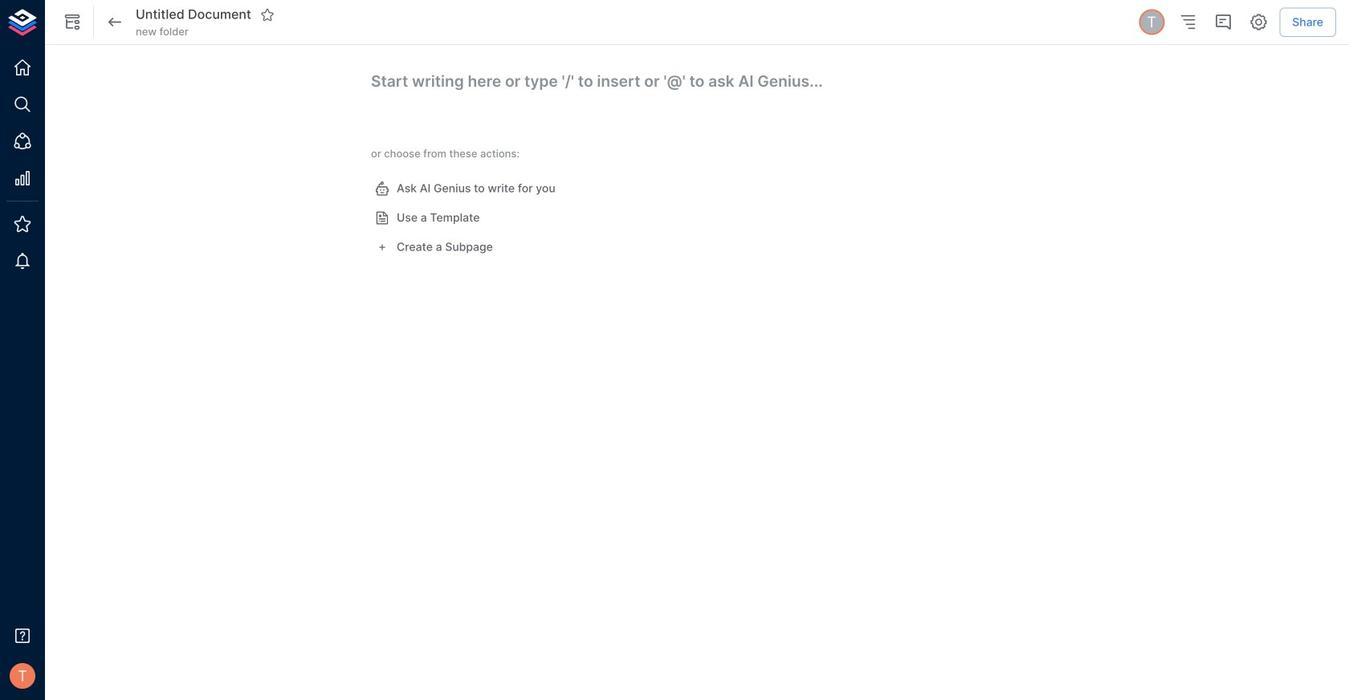 Task type: locate. For each thing, give the bounding box(es) containing it.
comments image
[[1214, 12, 1233, 32]]

table of contents image
[[1178, 12, 1198, 32]]

go back image
[[105, 12, 124, 32]]



Task type: vqa. For each thing, say whether or not it's contained in the screenshot.
tooltip
no



Task type: describe. For each thing, give the bounding box(es) containing it.
settings image
[[1249, 12, 1268, 32]]

show wiki image
[[63, 12, 82, 32]]

favorite image
[[260, 8, 275, 22]]



